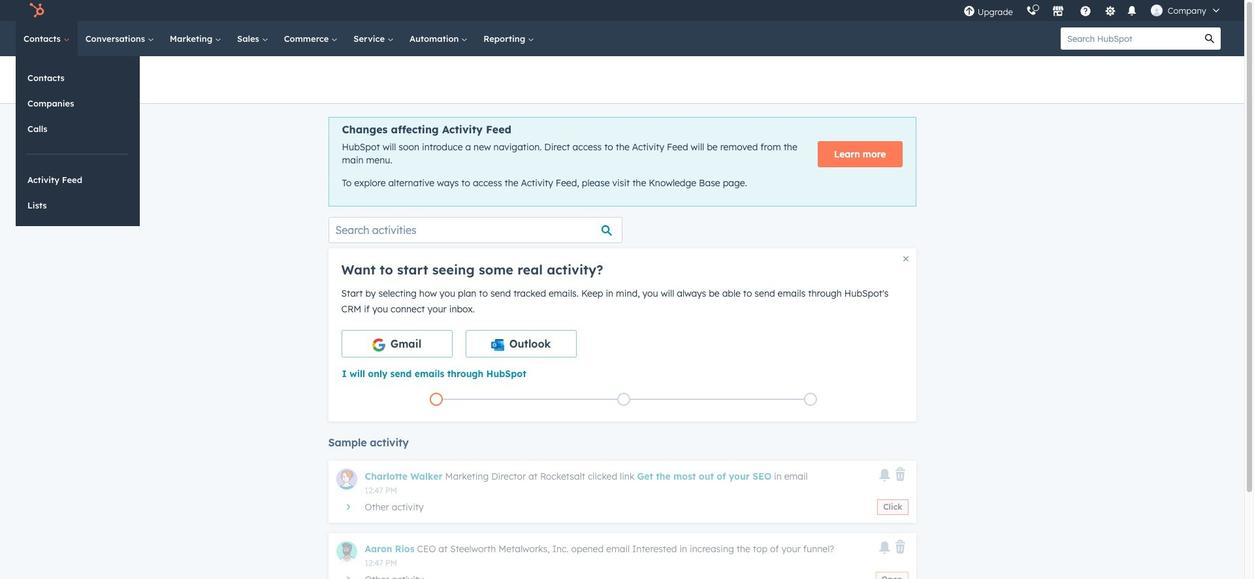 Task type: vqa. For each thing, say whether or not it's contained in the screenshot.
Contacts MENU
yes



Task type: locate. For each thing, give the bounding box(es) containing it.
onboarding.steps.sendtrackedemailingmail.title image
[[621, 396, 627, 403]]

menu
[[957, 0, 1229, 21]]

Search activities search field
[[328, 217, 622, 243]]

contacts menu
[[16, 56, 140, 226]]

list
[[343, 390, 905, 408]]

None checkbox
[[466, 330, 577, 357]]

None checkbox
[[341, 330, 453, 357]]



Task type: describe. For each thing, give the bounding box(es) containing it.
jacob simon image
[[1151, 5, 1163, 16]]

marketplaces image
[[1053, 6, 1064, 18]]

Search HubSpot search field
[[1061, 27, 1199, 50]]

onboarding.steps.finalstep.title image
[[808, 396, 814, 403]]

close image
[[904, 256, 909, 261]]



